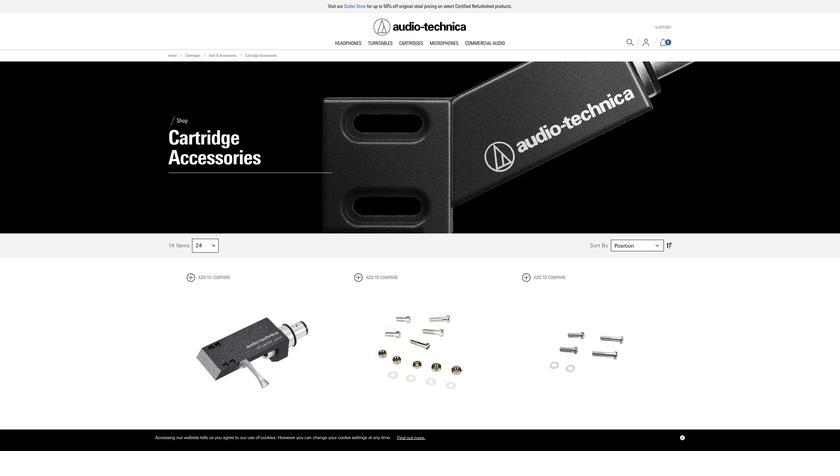 Task type: vqa. For each thing, say whether or not it's contained in the screenshot.
settings
yes



Task type: locate. For each thing, give the bounding box(es) containing it.
add to compare button
[[187, 274, 230, 282], [355, 274, 398, 282], [522, 274, 566, 282]]

up
[[373, 3, 378, 9]]

at
[[368, 436, 372, 441]]

3 compare from the left
[[548, 275, 566, 281]]

2 horizontal spatial add to compare button
[[522, 274, 566, 282]]

0 horizontal spatial add to compare
[[198, 275, 230, 281]]

settings
[[352, 436, 367, 441]]

breadcrumbs image right home on the top of the page
[[180, 54, 183, 57]]

visit our outlet store for up to 50%-off original retail pricing on select certified refurbished products.
[[328, 3, 512, 9]]

3 add from the left
[[534, 275, 542, 281]]

0 horizontal spatial cartridges link
[[186, 53, 201, 59]]

you left can
[[296, 436, 304, 441]]

add to compare
[[198, 275, 230, 281], [366, 275, 398, 281], [534, 275, 566, 281]]

microphones link
[[427, 40, 462, 47]]

14
[[168, 243, 174, 249]]

audio
[[493, 40, 505, 46]]

commercial audio
[[465, 40, 505, 46]]

add for add to compare button for cartridge hardware kit image at bottom
[[534, 275, 542, 281]]

off
[[393, 3, 398, 9]]

1 compare from the left
[[213, 275, 230, 281]]

cartridge accessories image
[[0, 62, 840, 234]]

cartridge
[[245, 53, 259, 58], [168, 126, 240, 150]]

1 vertical spatial cartridge accessories
[[168, 126, 261, 170]]

2 add from the left
[[366, 275, 374, 281]]

breadcrumbs image
[[180, 54, 183, 57], [203, 54, 207, 57], [239, 54, 243, 57]]

0 horizontal spatial our
[[176, 436, 183, 441]]

compare
[[213, 275, 230, 281], [380, 275, 398, 281], [548, 275, 566, 281]]

add to compare for add to compare button for cartridge hardware kit image at bottom
[[534, 275, 566, 281]]

view
[[235, 429, 247, 435]]

you
[[215, 436, 222, 441], [296, 436, 304, 441]]

cartridges down store logo
[[399, 40, 423, 46]]

of
[[256, 436, 260, 441]]

cartridge down the shop
[[168, 126, 240, 150]]

shop
[[177, 117, 188, 125]]

home link
[[168, 53, 177, 59]]

our for accessing
[[176, 436, 183, 441]]

pricing
[[424, 3, 437, 9]]

retail
[[414, 3, 423, 9]]

divider line image
[[653, 38, 657, 47]]

2 horizontal spatial our
[[337, 3, 343, 9]]

1 horizontal spatial you
[[296, 436, 304, 441]]

visit
[[328, 3, 336, 9]]

2 horizontal spatial add
[[534, 275, 542, 281]]

2 add to compare from the left
[[366, 275, 398, 281]]

headphones
[[335, 40, 362, 46]]

website
[[184, 436, 199, 441]]

1 horizontal spatial add
[[366, 275, 374, 281]]

1 horizontal spatial divider line image
[[636, 38, 640, 47]]

3 add to compare button from the left
[[522, 274, 566, 282]]

microphones
[[430, 40, 459, 46]]

50%-
[[384, 3, 393, 9]]

divider line image
[[636, 38, 640, 47], [168, 117, 177, 125]]

0 vertical spatial cartridges link
[[396, 40, 427, 47]]

1 horizontal spatial our
[[240, 436, 247, 441]]

compare for at lh11h image's add to compare button
[[213, 275, 230, 281]]

1 horizontal spatial cartridges link
[[396, 40, 427, 47]]

styli
[[209, 53, 216, 58]]

0 horizontal spatial divider line image
[[168, 117, 177, 125]]

agree
[[223, 436, 234, 441]]

sort
[[590, 243, 601, 249]]

add to compare button for cartridge hardware kit image at bottom
[[522, 274, 566, 282]]

view product link
[[222, 425, 283, 439]]

1 horizontal spatial compare
[[380, 275, 398, 281]]

by
[[602, 243, 608, 249]]

0 horizontal spatial you
[[215, 436, 222, 441]]

cartridges link
[[396, 40, 427, 47], [186, 53, 201, 59]]

cartridges
[[399, 40, 423, 46], [186, 53, 201, 58]]

1 horizontal spatial breadcrumbs image
[[203, 54, 207, 57]]

our right "visit"
[[337, 3, 343, 9]]

cartridge accessories
[[245, 53, 277, 58], [168, 126, 261, 170]]

1 add from the left
[[198, 275, 206, 281]]

2 compare from the left
[[380, 275, 398, 281]]

cartridges for the leftmost cartridges 'link'
[[186, 53, 201, 58]]

1 add to compare from the left
[[198, 275, 230, 281]]

find
[[397, 436, 406, 441]]

add to compare button for at lh11h image
[[187, 274, 230, 282]]

use
[[248, 436, 255, 441]]

accessories
[[220, 53, 237, 58], [260, 53, 277, 58], [168, 146, 261, 170]]

cartridges link down store logo
[[396, 40, 427, 47]]

cartridges link left the styli
[[186, 53, 201, 59]]

cartridges left the styli
[[186, 53, 201, 58]]

tells
[[200, 436, 208, 441]]

0 link
[[660, 39, 672, 46]]

breadcrumbs image right styli & accessories
[[239, 54, 243, 57]]

2 add to compare button from the left
[[355, 274, 398, 282]]

0 vertical spatial cartridge accessories
[[245, 53, 277, 58]]

you right us
[[215, 436, 222, 441]]

cartridges inside 'link'
[[399, 40, 423, 46]]

0 vertical spatial cartridges
[[399, 40, 423, 46]]

time.
[[381, 436, 391, 441]]

1 breadcrumbs image from the left
[[180, 54, 183, 57]]

1 horizontal spatial cartridges
[[399, 40, 423, 46]]

our left website
[[176, 436, 183, 441]]

cross image
[[681, 437, 684, 440]]

cartridges for the right cartridges 'link'
[[399, 40, 423, 46]]

cartridge accessories for bottom divider line icon
[[168, 126, 261, 170]]

2 horizontal spatial compare
[[548, 275, 566, 281]]

2 breadcrumbs image from the left
[[203, 54, 207, 57]]

product
[[249, 429, 269, 435]]

0 horizontal spatial cartridge
[[168, 126, 240, 150]]

add
[[198, 275, 206, 281], [366, 275, 374, 281], [534, 275, 542, 281]]

0 vertical spatial cartridge
[[245, 53, 259, 58]]

1 horizontal spatial add to compare button
[[355, 274, 398, 282]]

for
[[367, 3, 372, 9]]

original
[[399, 3, 413, 9]]

sort by
[[590, 243, 608, 249]]

change
[[313, 436, 327, 441]]

add for at lh11h image's add to compare button
[[198, 275, 206, 281]]

2 horizontal spatial add to compare
[[534, 275, 566, 281]]

0 horizontal spatial add to compare button
[[187, 274, 230, 282]]

1 vertical spatial cartridges
[[186, 53, 201, 58]]

carrat down image
[[656, 244, 659, 248]]

&
[[216, 53, 219, 58]]

at95e hardware set image
[[355, 287, 486, 419]]

0 horizontal spatial compare
[[213, 275, 230, 281]]

1 vertical spatial cartridge
[[168, 126, 240, 150]]

basket image
[[660, 39, 667, 46]]

out
[[407, 436, 413, 441]]

3 add to compare from the left
[[534, 275, 566, 281]]

1 horizontal spatial add to compare
[[366, 275, 398, 281]]

commercial audio link
[[462, 40, 509, 47]]

1 add to compare button from the left
[[187, 274, 230, 282]]

0 vertical spatial divider line image
[[636, 38, 640, 47]]

2 you from the left
[[296, 436, 304, 441]]

2 horizontal spatial breadcrumbs image
[[239, 54, 243, 57]]

add to compare for add to compare button associated with "at95e hardware set" image
[[366, 275, 398, 281]]

our for visit
[[337, 3, 343, 9]]

outlet store link
[[344, 3, 366, 9]]

1 vertical spatial divider line image
[[168, 117, 177, 125]]

breadcrumbs image for cartridges
[[180, 54, 183, 57]]

0 horizontal spatial cartridges
[[186, 53, 201, 58]]

refurbished
[[472, 3, 494, 9]]

0 horizontal spatial breadcrumbs image
[[180, 54, 183, 57]]

1 vertical spatial cartridges link
[[186, 53, 201, 59]]

set descending direction image
[[667, 242, 672, 250]]

breadcrumbs image left the styli
[[203, 54, 207, 57]]

our down view
[[240, 436, 247, 441]]

cartridge right styli & accessories
[[245, 53, 259, 58]]

to
[[379, 3, 383, 9], [207, 275, 212, 281], [375, 275, 379, 281], [543, 275, 547, 281], [235, 436, 239, 441]]

our
[[337, 3, 343, 9], [176, 436, 183, 441], [240, 436, 247, 441]]

14 items
[[168, 243, 190, 249]]

0 horizontal spatial add
[[198, 275, 206, 281]]

add for add to compare button associated with "at95e hardware set" image
[[366, 275, 374, 281]]



Task type: describe. For each thing, give the bounding box(es) containing it.
however
[[278, 436, 295, 441]]

us
[[209, 436, 214, 441]]

styli & accessories link
[[209, 53, 237, 59]]

turntables link
[[365, 40, 396, 47]]

compare for add to compare button for cartridge hardware kit image at bottom
[[548, 275, 566, 281]]

support
[[656, 25, 672, 30]]

outlet
[[344, 3, 355, 9]]

on
[[438, 3, 443, 9]]

support link
[[656, 25, 672, 30]]

turntables
[[368, 40, 393, 46]]

can
[[305, 436, 312, 441]]

find out more.
[[397, 436, 426, 441]]

store
[[356, 3, 366, 9]]

headphones link
[[332, 40, 365, 47]]

cookies.
[[261, 436, 277, 441]]

find out more. link
[[392, 433, 431, 443]]

any
[[373, 436, 380, 441]]

to for "at95e hardware set" image
[[375, 275, 379, 281]]

1 you from the left
[[215, 436, 222, 441]]

cartridge hardware kit image
[[522, 287, 654, 419]]

magnifying glass image
[[627, 39, 634, 46]]

more.
[[414, 436, 426, 441]]

compare for add to compare button associated with "at95e hardware set" image
[[380, 275, 398, 281]]

commercial
[[465, 40, 492, 46]]

breadcrumbs image for styli & accessories
[[203, 54, 207, 57]]

store logo image
[[374, 19, 467, 36]]

cookie
[[338, 436, 351, 441]]

certified
[[456, 3, 471, 9]]

1 horizontal spatial cartridge
[[245, 53, 259, 58]]

accessing
[[155, 436, 175, 441]]

view product
[[235, 429, 269, 435]]

add to compare for at lh11h image's add to compare button
[[198, 275, 230, 281]]

select
[[444, 3, 454, 9]]

to for cartridge hardware kit image at bottom
[[543, 275, 547, 281]]

carrat down image
[[212, 244, 215, 248]]

at lh11h image
[[187, 287, 318, 419]]

styli & accessories
[[209, 53, 237, 58]]

accessing our website tells us you agree to our use of cookies. however you can change your cookie settings at any time.
[[155, 436, 392, 441]]

products.
[[495, 3, 512, 9]]

your
[[328, 436, 337, 441]]

to for at lh11h image
[[207, 275, 212, 281]]

0
[[667, 40, 669, 45]]

cartridge accessories for third breadcrumbs image from left
[[245, 53, 277, 58]]

home
[[168, 53, 177, 58]]

add to compare button for "at95e hardware set" image
[[355, 274, 398, 282]]

3 breadcrumbs image from the left
[[239, 54, 243, 57]]

items
[[177, 243, 190, 249]]



